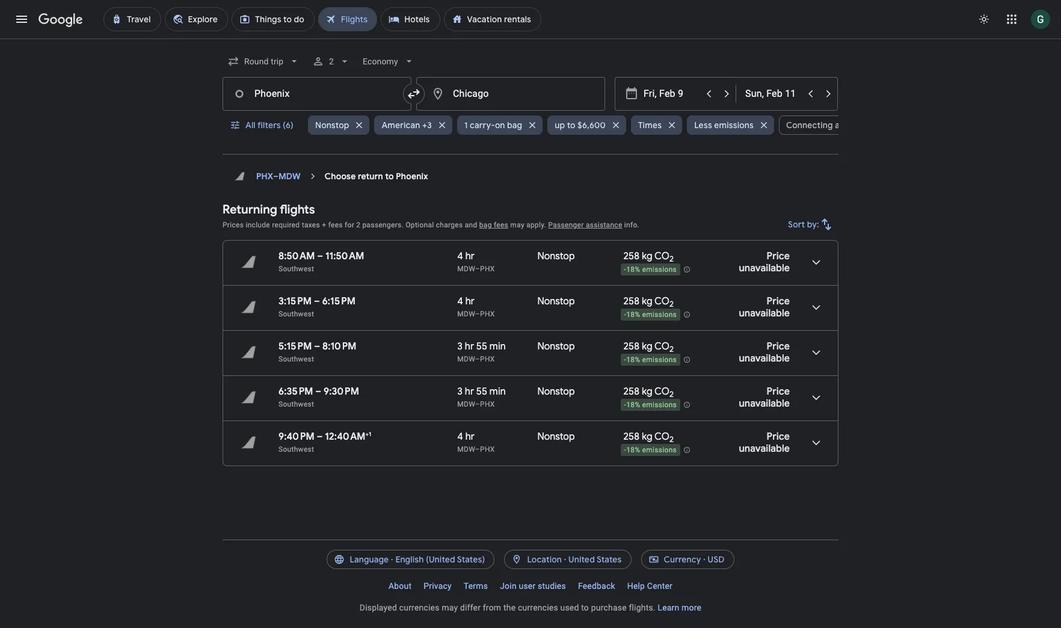 Task type: describe. For each thing, give the bounding box(es) containing it.
5 258 from the top
[[624, 431, 640, 443]]

- for 6:15 pm
[[625, 311, 627, 319]]

2 for 8:10 pm
[[670, 344, 674, 355]]

join
[[500, 581, 517, 591]]

states
[[597, 554, 622, 565]]

emissions for 9:30 pm
[[643, 401, 677, 409]]

by:
[[808, 219, 820, 230]]

258 for 6:15 pm
[[624, 296, 640, 308]]

all filters (6) button
[[223, 111, 303, 140]]

Departure time: 5:15 PM. text field
[[279, 341, 312, 353]]

passengers.
[[363, 221, 404, 229]]

– inside 5:15 pm – 8:10 pm southwest
[[314, 341, 320, 353]]

center
[[648, 581, 673, 591]]

emissions for 8:10 pm
[[643, 356, 677, 364]]

258 for 9:30 pm
[[624, 386, 640, 398]]

5 -18% emissions from the top
[[625, 446, 677, 455]]

up to $6,600
[[555, 120, 606, 131]]

5:15 pm – 8:10 pm southwest
[[279, 341, 357, 364]]

3 total duration 4 hr. element from the top
[[458, 431, 538, 445]]

unavailable for 8:10 pm
[[739, 353, 790, 365]]

more
[[682, 603, 702, 613]]

2 inside popup button
[[329, 57, 334, 66]]

9:40 pm – 12:40 am + 1
[[279, 430, 372, 443]]

the
[[504, 603, 516, 613]]

5 nonstop flight. element from the top
[[538, 431, 575, 445]]

flight details. leaves chicago midway international airport at 5:15 pm on sunday, february 11 and arrives at phoenix sky harbor international airport at 8:10 pm on sunday, february 11. image
[[802, 338, 831, 367]]

Arrival time: 6:15 PM. text field
[[322, 296, 356, 308]]

taxes
[[302, 221, 320, 229]]

1 currencies from the left
[[399, 603, 440, 613]]

feedback link
[[572, 577, 622, 596]]

min for 8:10 pm
[[490, 341, 506, 353]]

help center
[[628, 581, 673, 591]]

apply.
[[527, 221, 547, 229]]

price for 9:30 pm
[[767, 386, 790, 398]]

18% for 9:30 pm
[[627, 401, 641, 409]]

feedback
[[578, 581, 616, 591]]

hr for 6:15 pm
[[466, 296, 475, 308]]

returning flights main content
[[223, 164, 839, 476]]

flights.
[[629, 603, 656, 613]]

co for 11:50 am
[[655, 250, 670, 262]]

4 for 6:15 pm
[[458, 296, 463, 308]]

connecting airports
[[787, 120, 868, 131]]

0 horizontal spatial may
[[442, 603, 458, 613]]

1 inside popup button
[[465, 120, 468, 131]]

nonstop flight. element for 8:10 pm
[[538, 341, 575, 355]]

hr for 11:50 am
[[466, 250, 475, 262]]

hr for 9:30 pm
[[465, 386, 474, 398]]

language
[[350, 554, 389, 565]]

nonstop for 9:30 pm
[[538, 386, 575, 398]]

displayed
[[360, 603, 397, 613]]

55 for 8:10 pm
[[477, 341, 488, 353]]

swap origin and destination. image
[[407, 87, 421, 101]]

change appearance image
[[970, 5, 999, 34]]

terms link
[[458, 577, 494, 596]]

3 hr 55 min mdw – phx for 9:30 pm
[[458, 386, 506, 409]]

states)
[[457, 554, 485, 565]]

- for 11:50 am
[[625, 266, 627, 274]]

required
[[272, 221, 300, 229]]

less emissions
[[695, 120, 754, 131]]

min for 9:30 pm
[[490, 386, 506, 398]]

learn
[[658, 603, 680, 613]]

bag inside the returning flights main content
[[480, 221, 492, 229]]

5 258 kg co 2 from the top
[[624, 431, 674, 445]]

up to $6,600 button
[[548, 111, 626, 140]]

258 kg co 2 for 8:10 pm
[[624, 341, 674, 355]]

leaves chicago midway international airport at 3:15 pm on sunday, february 11 and arrives at phoenix sky harbor international airport at 6:15 pm on sunday, february 11. element
[[279, 296, 356, 308]]

emissions for 6:15 pm
[[643, 311, 677, 319]]

and
[[465, 221, 478, 229]]

flight details. leaves chicago midway international airport at 6:35 pm on sunday, february 11 and arrives at phoenix sky harbor international airport at 9:30 pm on sunday, february 11. image
[[802, 383, 831, 412]]

location
[[528, 554, 562, 565]]

southwest for 6:35 pm
[[279, 400, 314, 409]]

3:15 pm
[[279, 296, 312, 308]]

(united
[[426, 554, 456, 565]]

co for 8:10 pm
[[655, 341, 670, 353]]

prices
[[223, 221, 244, 229]]

Departure text field
[[644, 78, 699, 110]]

unavailable for 9:30 pm
[[739, 398, 790, 410]]

may inside the returning flights main content
[[511, 221, 525, 229]]

Arrival time: 9:30 PM. text field
[[324, 386, 359, 398]]

8:50 am – 11:50 am southwest
[[279, 250, 364, 273]]

5 southwest from the top
[[279, 445, 314, 454]]

help
[[628, 581, 645, 591]]

choose return to phoenix
[[325, 171, 428, 182]]

3 4 hr mdw – phx from the top
[[458, 431, 495, 454]]

-18% emissions for 6:15 pm
[[625, 311, 677, 319]]

5 18% from the top
[[627, 446, 641, 455]]

kg for 9:30 pm
[[642, 386, 653, 398]]

(6)
[[283, 120, 294, 131]]

1 inside 9:40 pm – 12:40 am + 1
[[369, 430, 372, 438]]

2 button
[[308, 47, 356, 76]]

Return text field
[[746, 78, 801, 110]]

usd
[[708, 554, 725, 565]]

returning flights
[[223, 202, 315, 217]]

sort by: button
[[784, 210, 839, 239]]

price for 8:10 pm
[[767, 341, 790, 353]]

- for 8:10 pm
[[625, 356, 627, 364]]

258 kg co 2 for 6:15 pm
[[624, 296, 674, 309]]

5 unavailable from the top
[[739, 443, 790, 455]]

nonstop for 11:50 am
[[538, 250, 575, 262]]

4 for 11:50 am
[[458, 250, 463, 262]]

6:35 pm – 9:30 pm southwest
[[279, 386, 359, 409]]

8:10 pm
[[323, 341, 357, 353]]

price unavailable for 8:10 pm
[[739, 341, 790, 365]]

southwest for 5:15 pm
[[279, 355, 314, 364]]

assistance
[[586, 221, 623, 229]]

8:50 am
[[279, 250, 315, 262]]

less emissions button
[[688, 111, 775, 140]]

learn more link
[[658, 603, 702, 613]]

Arrival time: 12:40 AM on  Monday, February 12. text field
[[325, 430, 372, 443]]

6:35 pm
[[279, 386, 313, 398]]

carry-
[[470, 120, 495, 131]]

leaves chicago midway international airport at 9:40 pm on sunday, february 11 and arrives at phoenix sky harbor international airport at 12:40 am on monday, february 12. element
[[279, 430, 372, 443]]

include
[[246, 221, 270, 229]]

passenger assistance button
[[549, 221, 623, 229]]

about
[[389, 581, 412, 591]]

purchase
[[591, 603, 627, 613]]

2 currencies from the left
[[518, 603, 558, 613]]

1 carry-on bag button
[[457, 111, 543, 140]]

6:15 pm
[[322, 296, 356, 308]]

times
[[639, 120, 662, 131]]

kg for 11:50 am
[[642, 250, 653, 262]]

Departure time: 9:40 PM. text field
[[279, 431, 315, 443]]

price for 6:15 pm
[[767, 296, 790, 308]]

less
[[695, 120, 713, 131]]

united states
[[569, 554, 622, 565]]

5 price from the top
[[767, 431, 790, 443]]

3 for 8:10 pm
[[458, 341, 463, 353]]

price for 11:50 am
[[767, 250, 790, 262]]

to inside the returning flights main content
[[385, 171, 394, 182]]

hr for 8:10 pm
[[465, 341, 474, 353]]

kg for 8:10 pm
[[642, 341, 653, 353]]

american +3 button
[[375, 111, 453, 140]]

optional
[[406, 221, 434, 229]]

2 for 12:40 am
[[670, 435, 674, 445]]

12:40 am
[[325, 431, 366, 443]]

-18% emissions for 11:50 am
[[625, 266, 677, 274]]

all filters (6)
[[246, 120, 294, 131]]

used
[[561, 603, 579, 613]]

filters
[[258, 120, 281, 131]]

Departure time: 8:50 AM. text field
[[279, 250, 315, 262]]

Arrival time: 11:50 AM. text field
[[326, 250, 364, 262]]

3 4 from the top
[[458, 431, 463, 443]]

english (united states)
[[396, 554, 485, 565]]

0 horizontal spatial +
[[322, 221, 326, 229]]



Task type: vqa. For each thing, say whether or not it's contained in the screenshot.


Task type: locate. For each thing, give the bounding box(es) containing it.
1 3 from the top
[[458, 341, 463, 353]]

2 co from the top
[[655, 296, 670, 308]]

none search field containing all filters (6)
[[223, 47, 888, 155]]

displayed currencies may differ from the currencies used to purchase flights. learn more
[[360, 603, 702, 613]]

1 horizontal spatial 1
[[465, 120, 468, 131]]

join user studies
[[500, 581, 566, 591]]

1 carry-on bag
[[465, 120, 523, 131]]

2 - from the top
[[625, 311, 627, 319]]

2 unavailable from the top
[[739, 308, 790, 320]]

phx – mdw
[[256, 171, 301, 182]]

bag right on
[[507, 120, 523, 131]]

0 horizontal spatial 1
[[369, 430, 372, 438]]

3:15 pm – 6:15 pm southwest
[[279, 296, 356, 318]]

2 fees from the left
[[494, 221, 509, 229]]

5 - from the top
[[625, 446, 627, 455]]

emissions for 11:50 am
[[643, 266, 677, 274]]

about link
[[383, 577, 418, 596]]

2 3 from the top
[[458, 386, 463, 398]]

0 vertical spatial 3
[[458, 341, 463, 353]]

1 horizontal spatial fees
[[494, 221, 509, 229]]

0 vertical spatial total duration 3 hr 55 min. element
[[458, 341, 538, 355]]

united
[[569, 554, 595, 565]]

None field
[[223, 51, 305, 72], [358, 51, 420, 72], [223, 51, 305, 72], [358, 51, 420, 72]]

southwest down 5:15 pm text field
[[279, 355, 314, 364]]

american +3
[[382, 120, 432, 131]]

total duration 3 hr 55 min. element for 8:10 pm
[[458, 341, 538, 355]]

0 horizontal spatial fees
[[328, 221, 343, 229]]

southwest down 3:15 pm
[[279, 310, 314, 318]]

– inside the 8:50 am – 11:50 am southwest
[[317, 250, 323, 262]]

Departure time: 6:35 PM. text field
[[279, 386, 313, 398]]

2 vertical spatial 4
[[458, 431, 463, 443]]

1 vertical spatial total duration 3 hr 55 min. element
[[458, 386, 538, 400]]

2 total duration 3 hr 55 min. element from the top
[[458, 386, 538, 400]]

3 unavailable from the top
[[739, 353, 790, 365]]

4 co from the top
[[655, 386, 670, 398]]

1 258 from the top
[[624, 250, 640, 262]]

1 4 from the top
[[458, 250, 463, 262]]

2 min from the top
[[490, 386, 506, 398]]

flights
[[280, 202, 315, 217]]

bag right and
[[480, 221, 492, 229]]

nonstop button
[[308, 111, 370, 140]]

3 kg from the top
[[642, 341, 653, 353]]

times button
[[631, 111, 683, 140]]

11:50 am
[[326, 250, 364, 262]]

prices include required taxes + fees for 2 passengers. optional charges and bag fees may apply. passenger assistance
[[223, 221, 623, 229]]

to right return
[[385, 171, 394, 182]]

1 vertical spatial 3 hr 55 min mdw – phx
[[458, 386, 506, 409]]

total duration 4 hr. element for 6:15 pm
[[458, 296, 538, 309]]

leaves chicago midway international airport at 8:50 am on sunday, february 11 and arrives at phoenix sky harbor international airport at 11:50 am on sunday, february 11. element
[[279, 250, 364, 262]]

4 price from the top
[[767, 386, 790, 398]]

1 18% from the top
[[627, 266, 641, 274]]

total duration 3 hr 55 min. element
[[458, 341, 538, 355], [458, 386, 538, 400]]

4 price unavailable from the top
[[739, 386, 790, 410]]

price left 'flight details. leaves chicago midway international airport at 3:15 pm on sunday, february 11 and arrives at phoenix sky harbor international airport at 6:15 pm on sunday, february 11.' 'icon' on the right of the page
[[767, 296, 790, 308]]

price unavailable down sort
[[739, 250, 790, 274]]

1 vertical spatial 4 hr mdw – phx
[[458, 296, 495, 318]]

0 vertical spatial bag
[[507, 120, 523, 131]]

0 horizontal spatial currencies
[[399, 603, 440, 613]]

4 hr mdw – phx for 11:50 am
[[458, 250, 495, 273]]

southwest inside 3:15 pm – 6:15 pm southwest
[[279, 310, 314, 318]]

emissions
[[715, 120, 754, 131], [643, 266, 677, 274], [643, 311, 677, 319], [643, 356, 677, 364], [643, 401, 677, 409], [643, 446, 677, 455]]

price unavailable left flight details. leaves chicago midway international airport at 9:40 pm on sunday, february 11 and arrives at phoenix sky harbor international airport at 12:40 am on monday, february 12. icon
[[739, 431, 790, 455]]

differ
[[460, 603, 481, 613]]

1 horizontal spatial may
[[511, 221, 525, 229]]

flight details. leaves chicago midway international airport at 9:40 pm on sunday, february 11 and arrives at phoenix sky harbor international airport at 12:40 am on monday, february 12. image
[[802, 429, 831, 457]]

all
[[246, 120, 256, 131]]

airports
[[836, 120, 868, 131]]

on
[[495, 120, 505, 131]]

may left differ
[[442, 603, 458, 613]]

1 left carry-
[[465, 120, 468, 131]]

fees left for on the left top
[[328, 221, 343, 229]]

2 for 11:50 am
[[670, 254, 674, 264]]

price down sort
[[767, 250, 790, 262]]

None text field
[[223, 77, 412, 111]]

join user studies link
[[494, 577, 572, 596]]

unavailable left flight details. leaves chicago midway international airport at 9:40 pm on sunday, february 11 and arrives at phoenix sky harbor international airport at 12:40 am on monday, february 12. icon
[[739, 443, 790, 455]]

1 3 hr 55 min mdw – phx from the top
[[458, 341, 506, 364]]

co for 9:30 pm
[[655, 386, 670, 398]]

privacy
[[424, 581, 452, 591]]

3 price unavailable from the top
[[739, 341, 790, 365]]

None text field
[[417, 77, 606, 111]]

2 price unavailable from the top
[[739, 296, 790, 320]]

1 -18% emissions from the top
[[625, 266, 677, 274]]

0 horizontal spatial bag
[[480, 221, 492, 229]]

price unavailable for 11:50 am
[[739, 250, 790, 274]]

Departure time: 3:15 PM. text field
[[279, 296, 312, 308]]

phoenix
[[396, 171, 428, 182]]

bag fees button
[[480, 221, 509, 229]]

flight details. leaves chicago midway international airport at 8:50 am on sunday, february 11 and arrives at phoenix sky harbor international airport at 11:50 am on sunday, february 11. image
[[802, 248, 831, 277]]

price unavailable for 6:15 pm
[[739, 296, 790, 320]]

may
[[511, 221, 525, 229], [442, 603, 458, 613]]

currencies down "privacy" link
[[399, 603, 440, 613]]

price
[[767, 250, 790, 262], [767, 296, 790, 308], [767, 341, 790, 353], [767, 386, 790, 398], [767, 431, 790, 443]]

southwest down departure time: 6:35 pm. text box
[[279, 400, 314, 409]]

3 nonstop flight. element from the top
[[538, 341, 575, 355]]

southwest for 3:15 pm
[[279, 310, 314, 318]]

1 horizontal spatial to
[[567, 120, 576, 131]]

bag
[[507, 120, 523, 131], [480, 221, 492, 229]]

1 fees from the left
[[328, 221, 343, 229]]

1 price unavailable from the top
[[739, 250, 790, 274]]

connecting airports button
[[779, 111, 888, 140]]

may left apply.
[[511, 221, 525, 229]]

connecting
[[787, 120, 833, 131]]

phx
[[256, 171, 273, 182], [480, 265, 495, 273], [480, 310, 495, 318], [480, 355, 495, 364], [480, 400, 495, 409], [480, 445, 495, 454]]

co for 6:15 pm
[[655, 296, 670, 308]]

3 hr 55 min mdw – phx
[[458, 341, 506, 364], [458, 386, 506, 409]]

1 vertical spatial 4
[[458, 296, 463, 308]]

18%
[[627, 266, 641, 274], [627, 311, 641, 319], [627, 356, 641, 364], [627, 401, 641, 409], [627, 446, 641, 455]]

fees right and
[[494, 221, 509, 229]]

4 258 kg co 2 from the top
[[624, 386, 674, 400]]

price unavailable for 9:30 pm
[[739, 386, 790, 410]]

1 horizontal spatial bag
[[507, 120, 523, 131]]

-
[[625, 266, 627, 274], [625, 311, 627, 319], [625, 356, 627, 364], [625, 401, 627, 409], [625, 446, 627, 455]]

unavailable left flight details. leaves chicago midway international airport at 8:50 am on sunday, february 11 and arrives at phoenix sky harbor international airport at 11:50 am on sunday, february 11. image
[[739, 262, 790, 274]]

to right used
[[582, 603, 589, 613]]

2 vertical spatial 4 hr mdw – phx
[[458, 431, 495, 454]]

18% for 8:10 pm
[[627, 356, 641, 364]]

american
[[382, 120, 420, 131]]

price left flight details. leaves chicago midway international airport at 9:40 pm on sunday, february 11 and arrives at phoenix sky harbor international airport at 12:40 am on monday, february 12. icon
[[767, 431, 790, 443]]

2 18% from the top
[[627, 311, 641, 319]]

2 258 from the top
[[624, 296, 640, 308]]

3 258 kg co 2 from the top
[[624, 341, 674, 355]]

0 horizontal spatial to
[[385, 171, 394, 182]]

2 price from the top
[[767, 296, 790, 308]]

3 hr 55 min mdw – phx for 8:10 pm
[[458, 341, 506, 364]]

-18% emissions
[[625, 266, 677, 274], [625, 311, 677, 319], [625, 356, 677, 364], [625, 401, 677, 409], [625, 446, 677, 455]]

+3
[[422, 120, 432, 131]]

3 price from the top
[[767, 341, 790, 353]]

2 vertical spatial total duration 4 hr. element
[[458, 431, 538, 445]]

- for 9:30 pm
[[625, 401, 627, 409]]

1 southwest from the top
[[279, 265, 314, 273]]

co
[[655, 250, 670, 262], [655, 296, 670, 308], [655, 341, 670, 353], [655, 386, 670, 398], [655, 431, 670, 443]]

unavailable left 'flight details. leaves chicago midway international airport at 3:15 pm on sunday, february 11 and arrives at phoenix sky harbor international airport at 6:15 pm on sunday, february 11.' 'icon' on the right of the page
[[739, 308, 790, 320]]

sort by:
[[789, 219, 820, 230]]

1 min from the top
[[490, 341, 506, 353]]

4 nonstop flight. element from the top
[[538, 386, 575, 400]]

0 vertical spatial 3 hr 55 min mdw – phx
[[458, 341, 506, 364]]

total duration 3 hr 55 min. element for 9:30 pm
[[458, 386, 538, 400]]

passenger
[[549, 221, 584, 229]]

southwest for 8:50 am
[[279, 265, 314, 273]]

unavailable left the flight details. leaves chicago midway international airport at 6:35 pm on sunday, february 11 and arrives at phoenix sky harbor international airport at 9:30 pm on sunday, february 11. icon
[[739, 398, 790, 410]]

nonstop for 6:15 pm
[[538, 296, 575, 308]]

-18% emissions for 9:30 pm
[[625, 401, 677, 409]]

18% for 11:50 am
[[627, 266, 641, 274]]

1 horizontal spatial currencies
[[518, 603, 558, 613]]

4
[[458, 250, 463, 262], [458, 296, 463, 308], [458, 431, 463, 443]]

nonstop for 8:10 pm
[[538, 341, 575, 353]]

price unavailable left flight details. leaves chicago midway international airport at 5:15 pm on sunday, february 11 and arrives at phoenix sky harbor international airport at 8:10 pm on sunday, february 11. icon
[[739, 341, 790, 365]]

1 258 kg co 2 from the top
[[624, 250, 674, 264]]

southwest down "9:40 pm"
[[279, 445, 314, 454]]

4 hr mdw – phx
[[458, 250, 495, 273], [458, 296, 495, 318], [458, 431, 495, 454]]

kg for 6:15 pm
[[642, 296, 653, 308]]

from
[[483, 603, 502, 613]]

4 southwest from the top
[[279, 400, 314, 409]]

nonstop flight. element for 6:15 pm
[[538, 296, 575, 309]]

studies
[[538, 581, 566, 591]]

unavailable for 6:15 pm
[[739, 308, 790, 320]]

currency
[[664, 554, 702, 565]]

4 18% from the top
[[627, 401, 641, 409]]

unavailable
[[739, 262, 790, 274], [739, 308, 790, 320], [739, 353, 790, 365], [739, 398, 790, 410], [739, 443, 790, 455]]

price unavailable left the flight details. leaves chicago midway international airport at 6:35 pm on sunday, february 11 and arrives at phoenix sky harbor international airport at 9:30 pm on sunday, february 11. icon
[[739, 386, 790, 410]]

1 vertical spatial 1
[[369, 430, 372, 438]]

55
[[477, 341, 488, 353], [477, 386, 488, 398]]

1 4 hr mdw – phx from the top
[[458, 250, 495, 273]]

5 kg from the top
[[642, 431, 653, 443]]

for
[[345, 221, 355, 229]]

2 for 6:15 pm
[[670, 299, 674, 309]]

9:30 pm
[[324, 386, 359, 398]]

5 price unavailable from the top
[[739, 431, 790, 455]]

price left flight details. leaves chicago midway international airport at 5:15 pm on sunday, february 11 and arrives at phoenix sky harbor international airport at 8:10 pm on sunday, february 11. icon
[[767, 341, 790, 353]]

3 18% from the top
[[627, 356, 641, 364]]

nonstop flight. element
[[538, 250, 575, 264], [538, 296, 575, 309], [538, 341, 575, 355], [538, 386, 575, 400], [538, 431, 575, 445]]

3 - from the top
[[625, 356, 627, 364]]

258 for 8:10 pm
[[624, 341, 640, 353]]

– inside 9:40 pm – 12:40 am + 1
[[317, 431, 323, 443]]

nonstop flight. element for 9:30 pm
[[538, 386, 575, 400]]

2 for 9:30 pm
[[670, 390, 674, 400]]

sort
[[789, 219, 806, 230]]

1 price from the top
[[767, 250, 790, 262]]

privacy link
[[418, 577, 458, 596]]

nonstop flight. element for 11:50 am
[[538, 250, 575, 264]]

-18% emissions for 8:10 pm
[[625, 356, 677, 364]]

1 co from the top
[[655, 250, 670, 262]]

0 vertical spatial 4
[[458, 250, 463, 262]]

price unavailable left 'flight details. leaves chicago midway international airport at 3:15 pm on sunday, february 11 and arrives at phoenix sky harbor international airport at 6:15 pm on sunday, february 11.' 'icon' on the right of the page
[[739, 296, 790, 320]]

choose
[[325, 171, 356, 182]]

terms
[[464, 581, 488, 591]]

4 -18% emissions from the top
[[625, 401, 677, 409]]

returning
[[223, 202, 277, 217]]

1 horizontal spatial +
[[366, 430, 369, 438]]

mdw
[[279, 171, 301, 182], [458, 265, 475, 273], [458, 310, 475, 318], [458, 355, 475, 364], [458, 400, 475, 409], [458, 445, 475, 454]]

main menu image
[[14, 12, 29, 26]]

unavailable for 11:50 am
[[739, 262, 790, 274]]

flight details. leaves chicago midway international airport at 3:15 pm on sunday, february 11 and arrives at phoenix sky harbor international airport at 6:15 pm on sunday, february 11. image
[[802, 293, 831, 322]]

southwest inside 5:15 pm – 8:10 pm southwest
[[279, 355, 314, 364]]

– inside 3:15 pm – 6:15 pm southwest
[[314, 296, 320, 308]]

2 4 from the top
[[458, 296, 463, 308]]

0 vertical spatial min
[[490, 341, 506, 353]]

1 vertical spatial +
[[366, 430, 369, 438]]

1 vertical spatial may
[[442, 603, 458, 613]]

4 kg from the top
[[642, 386, 653, 398]]

5 co from the top
[[655, 431, 670, 443]]

+
[[322, 221, 326, 229], [366, 430, 369, 438]]

up
[[555, 120, 565, 131]]

fees
[[328, 221, 343, 229], [494, 221, 509, 229]]

1 - from the top
[[625, 266, 627, 274]]

southwest inside the 8:50 am – 11:50 am southwest
[[279, 265, 314, 273]]

$6,600
[[578, 120, 606, 131]]

1 nonstop flight. element from the top
[[538, 250, 575, 264]]

1 kg from the top
[[642, 250, 653, 262]]

2 kg from the top
[[642, 296, 653, 308]]

currencies down join user studies
[[518, 603, 558, 613]]

1
[[465, 120, 468, 131], [369, 430, 372, 438]]

–
[[273, 171, 279, 182], [317, 250, 323, 262], [475, 265, 480, 273], [314, 296, 320, 308], [475, 310, 480, 318], [314, 341, 320, 353], [475, 355, 480, 364], [316, 386, 322, 398], [475, 400, 480, 409], [317, 431, 323, 443], [475, 445, 480, 454]]

2 4 hr mdw – phx from the top
[[458, 296, 495, 318]]

2 nonstop flight. element from the top
[[538, 296, 575, 309]]

1 total duration 3 hr 55 min. element from the top
[[458, 341, 538, 355]]

to right up
[[567, 120, 576, 131]]

0 vertical spatial 55
[[477, 341, 488, 353]]

258 kg co 2 for 11:50 am
[[624, 250, 674, 264]]

3 258 from the top
[[624, 341, 640, 353]]

55 for 9:30 pm
[[477, 386, 488, 398]]

leaves chicago midway international airport at 5:15 pm on sunday, february 11 and arrives at phoenix sky harbor international airport at 8:10 pm on sunday, february 11. element
[[279, 341, 357, 353]]

total duration 4 hr. element for 11:50 am
[[458, 250, 538, 264]]

leaves chicago midway international airport at 6:35 pm on sunday, february 11 and arrives at phoenix sky harbor international airport at 9:30 pm on sunday, february 11. element
[[279, 386, 359, 398]]

charges
[[436, 221, 463, 229]]

1 right 12:40 am
[[369, 430, 372, 438]]

2 -18% emissions from the top
[[625, 311, 677, 319]]

1 vertical spatial 55
[[477, 386, 488, 398]]

+ inside 9:40 pm – 12:40 am + 1
[[366, 430, 369, 438]]

None search field
[[223, 47, 888, 155]]

unavailable left flight details. leaves chicago midway international airport at 5:15 pm on sunday, february 11 and arrives at phoenix sky harbor international airport at 8:10 pm on sunday, february 11. icon
[[739, 353, 790, 365]]

4 hr mdw – phx for 6:15 pm
[[458, 296, 495, 318]]

1 vertical spatial total duration 4 hr. element
[[458, 296, 538, 309]]

3 co from the top
[[655, 341, 670, 353]]

total duration 4 hr. element
[[458, 250, 538, 264], [458, 296, 538, 309], [458, 431, 538, 445]]

price unavailable
[[739, 250, 790, 274], [739, 296, 790, 320], [739, 341, 790, 365], [739, 386, 790, 410], [739, 431, 790, 455]]

2 total duration 4 hr. element from the top
[[458, 296, 538, 309]]

1 vertical spatial bag
[[480, 221, 492, 229]]

3 for 9:30 pm
[[458, 386, 463, 398]]

2 vertical spatial to
[[582, 603, 589, 613]]

2 southwest from the top
[[279, 310, 314, 318]]

0 vertical spatial to
[[567, 120, 576, 131]]

1 vertical spatial min
[[490, 386, 506, 398]]

2 horizontal spatial to
[[582, 603, 589, 613]]

emissions inside popup button
[[715, 120, 754, 131]]

5:15 pm
[[279, 341, 312, 353]]

4 - from the top
[[625, 401, 627, 409]]

0 vertical spatial +
[[322, 221, 326, 229]]

– inside 6:35 pm – 9:30 pm southwest
[[316, 386, 322, 398]]

2 258 kg co 2 from the top
[[624, 296, 674, 309]]

help center link
[[622, 577, 679, 596]]

0 vertical spatial may
[[511, 221, 525, 229]]

english
[[396, 554, 424, 565]]

0 vertical spatial 1
[[465, 120, 468, 131]]

return
[[358, 171, 383, 182]]

258 for 11:50 am
[[624, 250, 640, 262]]

0 vertical spatial total duration 4 hr. element
[[458, 250, 538, 264]]

1 55 from the top
[[477, 341, 488, 353]]

southwest down '8:50 am' at the top left
[[279, 265, 314, 273]]

0 vertical spatial 4 hr mdw – phx
[[458, 250, 495, 273]]

Arrival time: 8:10 PM. text field
[[323, 341, 357, 353]]

2 3 hr 55 min mdw – phx from the top
[[458, 386, 506, 409]]

1 vertical spatial to
[[385, 171, 394, 182]]

4 unavailable from the top
[[739, 398, 790, 410]]

1 vertical spatial 3
[[458, 386, 463, 398]]

2 55 from the top
[[477, 386, 488, 398]]

1 unavailable from the top
[[739, 262, 790, 274]]

price left the flight details. leaves chicago midway international airport at 6:35 pm on sunday, february 11 and arrives at phoenix sky harbor international airport at 9:30 pm on sunday, february 11. icon
[[767, 386, 790, 398]]

9:40 pm
[[279, 431, 315, 443]]

currencies
[[399, 603, 440, 613], [518, 603, 558, 613]]

3 southwest from the top
[[279, 355, 314, 364]]

southwest inside 6:35 pm – 9:30 pm southwest
[[279, 400, 314, 409]]

18% for 6:15 pm
[[627, 311, 641, 319]]

3 -18% emissions from the top
[[625, 356, 677, 364]]

1 total duration 4 hr. element from the top
[[458, 250, 538, 264]]

bag inside 1 carry-on bag popup button
[[507, 120, 523, 131]]

nonstop inside popup button
[[315, 120, 349, 131]]

to inside popup button
[[567, 120, 576, 131]]

4 258 from the top
[[624, 386, 640, 398]]

258 kg co 2 for 9:30 pm
[[624, 386, 674, 400]]



